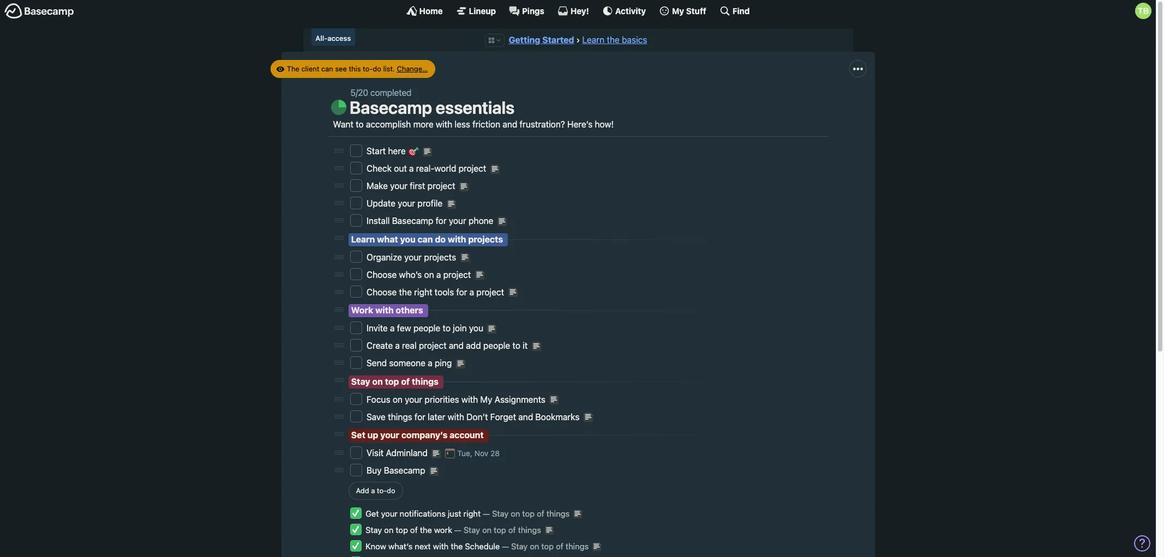 Task type: vqa. For each thing, say whether or not it's contained in the screenshot.
fri,
no



Task type: describe. For each thing, give the bounding box(es) containing it.
someone
[[389, 359, 426, 369]]

home link
[[406, 5, 443, 16]]

learn the basics link
[[583, 35, 647, 45]]

friction
[[473, 120, 500, 130]]

your left phone
[[449, 216, 466, 226]]

install basecamp for your phone
[[367, 216, 496, 226]]

1 vertical spatial projects
[[424, 253, 456, 262]]

buy basecamp
[[367, 466, 428, 476]]

activity
[[615, 6, 646, 16]]

your down out
[[390, 181, 408, 191]]

learn what you can do with projects
[[351, 234, 503, 244]]

set up your company's account link
[[351, 431, 484, 440]]

to- inside "button"
[[377, 487, 387, 495]]

the
[[287, 64, 300, 73]]

and for forget
[[519, 413, 533, 422]]

0 vertical spatial —
[[483, 509, 490, 519]]

pings button
[[509, 5, 545, 16]]

buy basecamp link
[[367, 466, 428, 476]]

create a real project and add people to it link
[[367, 341, 530, 351]]

tue, nov 28 link
[[445, 449, 500, 459]]

learn inside breadcrumb element
[[583, 35, 605, 45]]

›
[[577, 35, 580, 45]]

project up tools
[[443, 270, 471, 280]]

with up the invite
[[375, 306, 394, 315]]

basecamp essentials
[[350, 97, 515, 118]]

send someone a ping
[[367, 359, 454, 369]]

more
[[413, 120, 434, 130]]

project down world
[[428, 181, 455, 191]]

choose who's on a project link
[[367, 270, 473, 280]]

create a real project and add people to it
[[367, 341, 530, 351]]

for for your
[[436, 216, 447, 226]]

choose for choose who's on a project
[[367, 270, 397, 280]]

add
[[466, 341, 481, 351]]

save
[[367, 413, 386, 422]]

1 vertical spatial to
[[443, 324, 451, 334]]

send
[[367, 359, 387, 369]]

the client can see this to-do list . change…
[[287, 64, 428, 73]]

your up who's
[[404, 253, 422, 262]]

start here 🎯
[[367, 146, 421, 156]]

here's
[[568, 120, 593, 130]]

what's
[[388, 542, 413, 552]]

client
[[301, 64, 319, 73]]

stay down the get your notifications just right — stay on top of things
[[464, 525, 480, 535]]

set up your company's account
[[351, 431, 484, 440]]

getting started link
[[509, 35, 574, 45]]

find
[[733, 6, 750, 16]]

check out a real-world project
[[367, 164, 489, 174]]

who's
[[399, 270, 422, 280]]

main element
[[0, 0, 1156, 21]]

on right who's
[[424, 270, 434, 280]]

start here 🎯 link
[[367, 146, 421, 156]]

the up next
[[420, 525, 432, 535]]

— for work
[[455, 525, 462, 535]]

my inside popup button
[[672, 6, 684, 16]]

start
[[367, 146, 386, 156]]

project down 'invite a few people to join you' link
[[419, 341, 447, 351]]

hey!
[[571, 6, 589, 16]]

update your profile link
[[367, 199, 445, 209]]

and for friction
[[503, 120, 518, 130]]

completed
[[370, 88, 412, 98]]

find button
[[720, 5, 750, 16]]

your right "get"
[[381, 509, 398, 519]]

with up save things for later with don't forget and bookmarks
[[462, 395, 478, 405]]

phone
[[469, 216, 494, 226]]

add
[[356, 487, 369, 495]]

know what's next with the schedule — stay on top of things
[[366, 542, 589, 552]]

activity link
[[602, 5, 646, 16]]

change… link
[[397, 64, 428, 73]]

how!
[[595, 120, 614, 130]]

the inside breadcrumb element
[[607, 35, 620, 45]]

a left real
[[395, 341, 400, 351]]

add a to-do
[[356, 487, 395, 495]]

0 horizontal spatial to
[[356, 120, 364, 130]]

notifications
[[400, 509, 446, 519]]

stay on top of the work — stay on top of things
[[366, 525, 541, 535]]

0 vertical spatial can
[[321, 64, 333, 73]]

priorities
[[425, 395, 459, 405]]

with down work at bottom left
[[433, 542, 449, 552]]

assignments
[[495, 395, 546, 405]]

nov
[[475, 449, 489, 459]]

5/20 completed link
[[351, 88, 412, 98]]

0 vertical spatial right
[[414, 288, 433, 297]]

access
[[328, 34, 351, 43]]

organize
[[367, 253, 402, 262]]

1 vertical spatial people
[[483, 341, 510, 351]]

choose who's on a project
[[367, 270, 473, 280]]

work
[[434, 525, 452, 535]]

check
[[367, 164, 392, 174]]

the down stay on top of the work — stay on top of things
[[451, 542, 463, 552]]

pings
[[522, 6, 545, 16]]

all-access element
[[311, 28, 355, 46]]

with down focus on your priorities with my assignments
[[448, 413, 464, 422]]

5/20
[[351, 88, 368, 98]]

with left the less
[[436, 120, 452, 130]]

account
[[450, 431, 484, 440]]

switch accounts image
[[4, 3, 74, 20]]

my stuff
[[672, 6, 707, 16]]

basecamp for buy basecamp
[[384, 466, 425, 476]]

0 vertical spatial people
[[414, 324, 441, 334]]

all-access
[[316, 34, 351, 43]]

set
[[351, 431, 366, 440]]

want
[[333, 120, 354, 130]]

for for later
[[415, 413, 426, 422]]

lineup link
[[456, 5, 496, 16]]

tue,
[[457, 449, 473, 459]]

up
[[368, 431, 378, 440]]

list
[[383, 64, 393, 73]]

0 horizontal spatial and
[[449, 341, 464, 351]]

0 horizontal spatial learn
[[351, 234, 375, 244]]

tue, nov 28
[[457, 449, 500, 459]]

ping
[[435, 359, 452, 369]]

install
[[367, 216, 390, 226]]

create
[[367, 341, 393, 351]]

the down who's
[[399, 288, 412, 297]]

basics
[[622, 35, 647, 45]]

next
[[415, 542, 431, 552]]



Task type: locate. For each thing, give the bounding box(es) containing it.
accomplish
[[366, 120, 411, 130]]

2 vertical spatial basecamp
[[384, 466, 425, 476]]

projects down phone
[[468, 234, 503, 244]]

to- right this
[[363, 64, 373, 73]]

and
[[503, 120, 518, 130], [449, 341, 464, 351], [519, 413, 533, 422]]

— right work at bottom left
[[455, 525, 462, 535]]

2 vertical spatial to
[[513, 341, 521, 351]]

1 horizontal spatial right
[[464, 509, 481, 519]]

for right tools
[[456, 288, 467, 297]]

1 horizontal spatial to-
[[377, 487, 387, 495]]

choose down organize
[[367, 270, 397, 280]]

focus on your priorities with my assignments
[[367, 395, 548, 405]]

on right schedule
[[530, 542, 539, 552]]

projects down learn what you can do with projects
[[424, 253, 456, 262]]

1 horizontal spatial to
[[443, 324, 451, 334]]

to- right add in the bottom of the page
[[377, 487, 387, 495]]

a right add in the bottom of the page
[[371, 487, 375, 495]]

learn
[[583, 35, 605, 45], [351, 234, 375, 244]]

essentials
[[436, 97, 515, 118]]

0 vertical spatial choose
[[367, 270, 397, 280]]

visit adminland
[[367, 449, 430, 459]]

it
[[523, 341, 528, 351]]

1 vertical spatial can
[[418, 234, 433, 244]]

people right few
[[414, 324, 441, 334]]

your down the make your first project link
[[398, 199, 415, 209]]

update
[[367, 199, 396, 209]]

2 vertical spatial and
[[519, 413, 533, 422]]

work with others link
[[351, 306, 423, 315]]

1 horizontal spatial —
[[483, 509, 490, 519]]

on up "what's"
[[384, 525, 394, 535]]

people right add
[[483, 341, 510, 351]]

to left join
[[443, 324, 451, 334]]

basecamp down update your profile link
[[392, 216, 433, 226]]

a up choose the right tools for a project link
[[436, 270, 441, 280]]

get your notifications just right — stay on top of things
[[366, 509, 570, 519]]

0 vertical spatial projects
[[468, 234, 503, 244]]

0 vertical spatial basecamp
[[350, 97, 432, 118]]

visit adminland link
[[367, 449, 430, 459]]

make your first project link
[[367, 181, 458, 191]]

getting
[[509, 35, 540, 45]]

— right schedule
[[502, 542, 509, 552]]

few
[[397, 324, 411, 334]]

0 vertical spatial learn
[[583, 35, 605, 45]]

1 horizontal spatial for
[[436, 216, 447, 226]]

basecamp down adminland
[[384, 466, 425, 476]]

join
[[453, 324, 467, 334]]

stuff
[[686, 6, 707, 16]]

on up focus
[[372, 377, 383, 387]]

1 choose from the top
[[367, 270, 397, 280]]

stay down "get"
[[366, 525, 382, 535]]

0 horizontal spatial to-
[[363, 64, 373, 73]]

want to accomplish more with less friction and frustration? here's how!
[[333, 120, 614, 130]]

0 vertical spatial do
[[373, 64, 381, 73]]

0 horizontal spatial do
[[373, 64, 381, 73]]

check out a real-world project link
[[367, 164, 489, 174]]

lineup
[[469, 6, 496, 16]]

invite a few people to join you
[[367, 324, 486, 334]]

here
[[388, 146, 406, 156]]

and down assignments
[[519, 413, 533, 422]]

a inside "button"
[[371, 487, 375, 495]]

to right want
[[356, 120, 364, 130]]

0 vertical spatial you
[[400, 234, 416, 244]]

save things for later with don't forget and bookmarks
[[367, 413, 582, 422]]

0 horizontal spatial you
[[400, 234, 416, 244]]

2 horizontal spatial do
[[435, 234, 446, 244]]

see
[[335, 64, 347, 73]]

on up schedule
[[482, 525, 492, 535]]

on down the stay on top of things
[[393, 395, 403, 405]]

choose
[[367, 270, 397, 280], [367, 288, 397, 297]]

stay on top of things
[[351, 377, 439, 387]]

1 vertical spatial do
[[435, 234, 446, 244]]

5/20 completed
[[351, 88, 412, 98]]

and left add
[[449, 341, 464, 351]]

to left 'it'
[[513, 341, 521, 351]]

0 horizontal spatial right
[[414, 288, 433, 297]]

send someone a ping link
[[367, 359, 454, 369]]

with down install basecamp for your phone link
[[448, 234, 466, 244]]

breadcrumb element
[[303, 28, 853, 52]]

1 vertical spatial —
[[455, 525, 462, 535]]

stay up schedule
[[492, 509, 509, 519]]

bookmarks
[[536, 413, 580, 422]]

right down choose who's on a project
[[414, 288, 433, 297]]

2 horizontal spatial and
[[519, 413, 533, 422]]

2 horizontal spatial for
[[456, 288, 467, 297]]

choose for choose the right tools for a project
[[367, 288, 397, 297]]

0 vertical spatial and
[[503, 120, 518, 130]]

basecamp for install basecamp for your phone
[[392, 216, 433, 226]]

1 vertical spatial you
[[469, 324, 484, 334]]

0 horizontal spatial my
[[480, 395, 493, 405]]

0 horizontal spatial projects
[[424, 253, 456, 262]]

1 horizontal spatial people
[[483, 341, 510, 351]]

0 vertical spatial to-
[[363, 64, 373, 73]]

just
[[448, 509, 461, 519]]

1 vertical spatial my
[[480, 395, 493, 405]]

know
[[366, 542, 386, 552]]

1 horizontal spatial projects
[[468, 234, 503, 244]]

right right just
[[464, 509, 481, 519]]

do down install basecamp for your phone link
[[435, 234, 446, 244]]

a left few
[[390, 324, 395, 334]]

later
[[428, 413, 446, 422]]

out
[[394, 164, 407, 174]]

2 vertical spatial —
[[502, 542, 509, 552]]

1 horizontal spatial and
[[503, 120, 518, 130]]

basecamp up the accomplish
[[350, 97, 432, 118]]

visit
[[367, 449, 384, 459]]

1 horizontal spatial do
[[387, 487, 395, 495]]

tools
[[435, 288, 454, 297]]

on up know what's next with the schedule — stay on top of things at the bottom
[[511, 509, 520, 519]]

stay down send
[[351, 377, 370, 387]]

buy
[[367, 466, 382, 476]]

stay on top of things link
[[351, 377, 439, 387]]

1 vertical spatial learn
[[351, 234, 375, 244]]

do down buy basecamp link
[[387, 487, 395, 495]]

project
[[459, 164, 486, 174], [428, 181, 455, 191], [443, 270, 471, 280], [477, 288, 504, 297], [419, 341, 447, 351]]

all-
[[316, 34, 328, 43]]

don't
[[467, 413, 488, 422]]

—
[[483, 509, 490, 519], [455, 525, 462, 535], [502, 542, 509, 552]]

started
[[543, 35, 574, 45]]

learn right ›
[[583, 35, 605, 45]]

1 vertical spatial to-
[[377, 487, 387, 495]]

for down profile
[[436, 216, 447, 226]]

2 horizontal spatial to
[[513, 341, 521, 351]]

— right just
[[483, 509, 490, 519]]

frustration?
[[520, 120, 565, 130]]

people
[[414, 324, 441, 334], [483, 341, 510, 351]]

0 horizontal spatial can
[[321, 64, 333, 73]]

your right up
[[380, 431, 400, 440]]

work
[[351, 306, 373, 315]]

and right friction in the top of the page
[[503, 120, 518, 130]]

a right tools
[[470, 288, 474, 297]]

you right join
[[469, 324, 484, 334]]

company's
[[402, 431, 448, 440]]

learn down install
[[351, 234, 375, 244]]

can down install basecamp for your phone link
[[418, 234, 433, 244]]

first
[[410, 181, 425, 191]]

to-
[[363, 64, 373, 73], [377, 487, 387, 495]]

organize your projects link
[[367, 253, 459, 262]]

my stuff button
[[659, 5, 707, 16]]

projects
[[468, 234, 503, 244], [424, 253, 456, 262]]

your down the stay on top of things
[[405, 395, 422, 405]]

do inside "button"
[[387, 487, 395, 495]]

my up don't
[[480, 395, 493, 405]]

forget
[[490, 413, 516, 422]]

invite
[[367, 324, 388, 334]]

1 vertical spatial and
[[449, 341, 464, 351]]

a right out
[[409, 164, 414, 174]]

› learn the basics
[[577, 35, 647, 45]]

1 vertical spatial right
[[464, 509, 481, 519]]

you up organize your projects link
[[400, 234, 416, 244]]

do
[[373, 64, 381, 73], [435, 234, 446, 244], [387, 487, 395, 495]]

focus on your priorities with my assignments link
[[367, 395, 548, 405]]

2 horizontal spatial —
[[502, 542, 509, 552]]

choose the right tools for a project
[[367, 288, 507, 297]]

learn what you can do with projects link
[[351, 234, 503, 244]]

2 choose from the top
[[367, 288, 397, 297]]

project right world
[[459, 164, 486, 174]]

— for schedule
[[502, 542, 509, 552]]

1 horizontal spatial my
[[672, 6, 684, 16]]

0 horizontal spatial for
[[415, 413, 426, 422]]

for
[[436, 216, 447, 226], [456, 288, 467, 297], [415, 413, 426, 422]]

project right tools
[[477, 288, 504, 297]]

can left see
[[321, 64, 333, 73]]

a left ping
[[428, 359, 433, 369]]

of
[[401, 377, 410, 387], [537, 509, 545, 519], [410, 525, 418, 535], [508, 525, 516, 535], [556, 542, 564, 552]]

2 vertical spatial for
[[415, 413, 426, 422]]

choose up work with others "link"
[[367, 288, 397, 297]]

change…
[[397, 64, 428, 73]]

0 horizontal spatial —
[[455, 525, 462, 535]]

my left stuff
[[672, 6, 684, 16]]

1 vertical spatial basecamp
[[392, 216, 433, 226]]

what
[[377, 234, 398, 244]]

stay right schedule
[[511, 542, 528, 552]]

0 vertical spatial for
[[436, 216, 447, 226]]

less
[[455, 120, 470, 130]]

for left later
[[415, 413, 426, 422]]

1 horizontal spatial learn
[[583, 35, 605, 45]]

do left list
[[373, 64, 381, 73]]

2 vertical spatial do
[[387, 487, 395, 495]]

1 vertical spatial for
[[456, 288, 467, 297]]

others
[[396, 306, 423, 315]]

update your profile
[[367, 199, 445, 209]]

0 horizontal spatial people
[[414, 324, 441, 334]]

with
[[436, 120, 452, 130], [448, 234, 466, 244], [375, 306, 394, 315], [462, 395, 478, 405], [448, 413, 464, 422], [433, 542, 449, 552]]

1 vertical spatial choose
[[367, 288, 397, 297]]

home
[[419, 6, 443, 16]]

invite a few people to join you link
[[367, 324, 486, 334]]

🎯
[[408, 146, 419, 156]]

tim burton image
[[1136, 3, 1152, 19]]

1 horizontal spatial can
[[418, 234, 433, 244]]

things
[[412, 377, 439, 387], [388, 413, 412, 422], [547, 509, 570, 519], [518, 525, 541, 535], [566, 542, 589, 552]]

the left 'basics'
[[607, 35, 620, 45]]

0 vertical spatial my
[[672, 6, 684, 16]]

0 vertical spatial to
[[356, 120, 364, 130]]

your
[[390, 181, 408, 191], [398, 199, 415, 209], [449, 216, 466, 226], [404, 253, 422, 262], [405, 395, 422, 405], [380, 431, 400, 440], [381, 509, 398, 519]]

1 horizontal spatial you
[[469, 324, 484, 334]]



